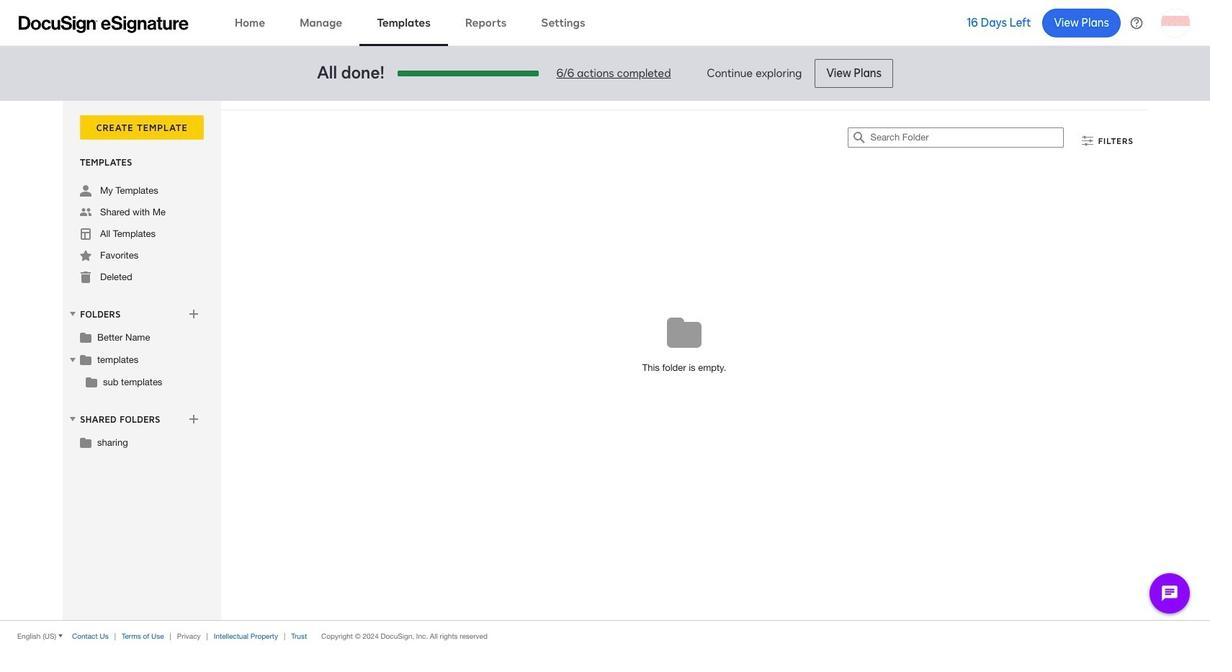 Task type: vqa. For each thing, say whether or not it's contained in the screenshot.
The Docusignlogo
no



Task type: locate. For each thing, give the bounding box(es) containing it.
secondary navigation region
[[63, 101, 1151, 620]]

view shared folders image
[[67, 413, 79, 425]]

view folders image
[[67, 308, 79, 320]]

your uploaded profile image image
[[1161, 8, 1190, 37]]

docusign esignature image
[[19, 15, 189, 33]]

user image
[[80, 185, 91, 197]]

trash image
[[80, 272, 91, 283]]

Search Folder text field
[[871, 128, 1064, 147]]

2 vertical spatial folder image
[[80, 437, 91, 448]]

star filled image
[[80, 250, 91, 262]]

1 vertical spatial folder image
[[80, 354, 91, 365]]

0 vertical spatial folder image
[[80, 331, 91, 343]]

folder image
[[80, 331, 91, 343], [80, 354, 91, 365], [80, 437, 91, 448]]



Task type: describe. For each thing, give the bounding box(es) containing it.
1 folder image from the top
[[80, 331, 91, 343]]

2 folder image from the top
[[80, 354, 91, 365]]

templates image
[[80, 228, 91, 240]]

more info region
[[0, 620, 1210, 651]]

folder image
[[86, 376, 97, 388]]

3 folder image from the top
[[80, 437, 91, 448]]

shared image
[[80, 207, 91, 218]]



